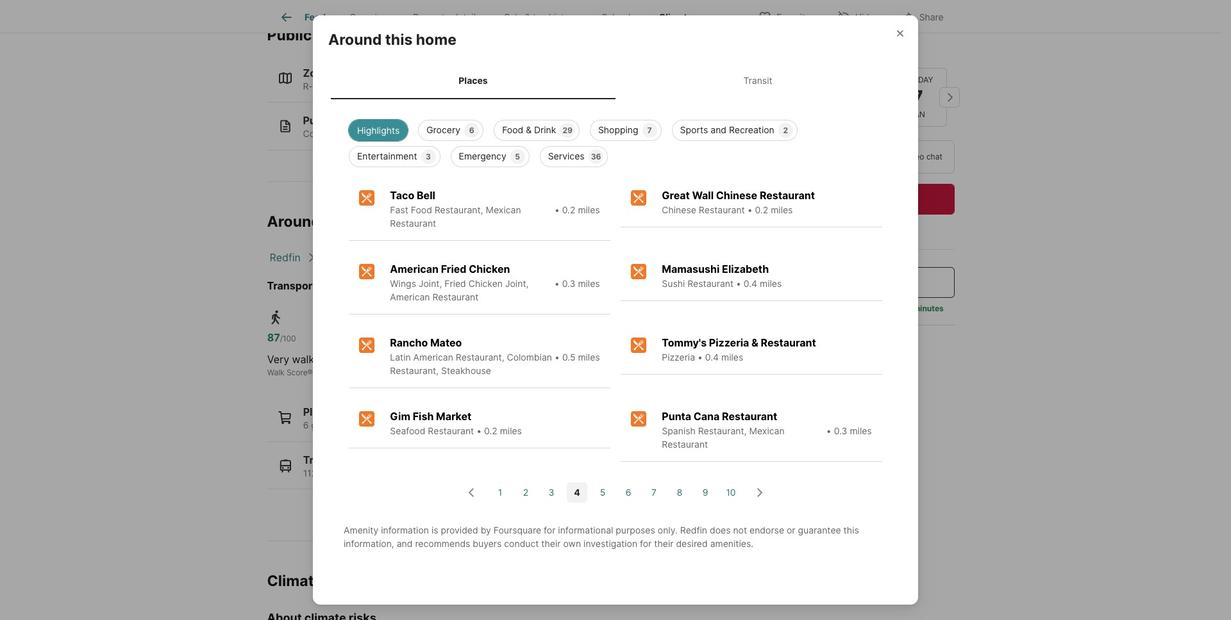 Task type: locate. For each thing, give the bounding box(es) containing it.
2 horizontal spatial 6
[[626, 488, 631, 499]]

0 vertical spatial 2
[[784, 126, 788, 135]]

1 horizontal spatial climate
[[659, 12, 693, 23]]

1 horizontal spatial 3
[[549, 488, 555, 499]]

0 vertical spatial tab list
[[267, 0, 715, 33]]

their down only.
[[654, 539, 674, 550]]

2 vertical spatial transit
[[303, 454, 338, 467]]

1 vertical spatial and
[[397, 539, 413, 550]]

history
[[549, 12, 578, 23]]

0 horizontal spatial mexican
[[486, 204, 521, 215]]

3 left 4 button
[[549, 488, 555, 499]]

places inside places 6 groceries, 29 restaurants, 0 parks
[[303, 406, 337, 419]]

2 jan from the left
[[910, 110, 926, 119]]

to
[[372, 128, 380, 139]]

1 vertical spatial transit
[[403, 368, 428, 378]]

refreshed
[[444, 128, 485, 139]]

own
[[564, 539, 581, 550]]

mexican up 07201 link
[[486, 204, 521, 215]]

29 right "drink"
[[563, 126, 573, 135]]

6 inside places 6 groceries, 29 restaurants, 0 parks
[[303, 420, 309, 431]]

joint, down american fried chicken
[[419, 278, 442, 289]]

5 inside button
[[600, 488, 606, 499]]

0 vertical spatial home
[[416, 31, 457, 49]]

pizzeria right tommy's
[[709, 337, 750, 349]]

1 vertical spatial tab list
[[328, 62, 903, 99]]

0.3 for american fried chicken
[[562, 278, 576, 289]]

transit inside tab
[[744, 75, 773, 86]]

transit 112, 113, 26, 48, 52, 56, 57, 58, 59, 62, one bus
[[303, 454, 504, 479]]

1 /100 from the left
[[280, 334, 296, 344]]

climate for climate risks
[[267, 573, 323, 591]]

0 horizontal spatial 5
[[515, 152, 520, 161]]

2 /100 from the left
[[416, 334, 432, 344]]

0 vertical spatial 0.4
[[744, 278, 758, 289]]

climate
[[659, 12, 693, 23], [267, 573, 323, 591]]

hide button
[[827, 3, 886, 29]]

10
[[726, 488, 736, 499]]

miles inside mamasushi elizabeth sushi restaurant • 0.4 miles
[[760, 278, 782, 289]]

fried up wings joint, fried chicken joint, american restaurant
[[441, 263, 467, 276]]

wings joint, fried chicken joint, american restaurant
[[390, 278, 529, 303]]

5 down the 12/04/2023
[[515, 152, 520, 161]]

1 vertical spatial this
[[324, 213, 351, 231]]

around
[[328, 31, 382, 49], [267, 213, 321, 231]]

transit up 113,
[[303, 454, 338, 467]]

chicken down 07201
[[469, 278, 503, 289]]

chicken up ave
[[469, 263, 510, 276]]

public records
[[267, 26, 371, 44]]

investigation
[[584, 539, 638, 550]]

1 horizontal spatial transit
[[403, 368, 428, 378]]

miles inside tommy's pizzeria & restaurant pizzeria • 0.4 miles
[[722, 352, 744, 363]]

around this home dialog
[[313, 16, 919, 605]]

1 horizontal spatial around
[[328, 31, 382, 49]]

option
[[754, 140, 848, 174]]

single-
[[379, 81, 409, 91]]

restaurant, down punta cana restaurant
[[698, 426, 747, 437]]

0.4 inside mamasushi elizabeth sushi restaurant • 0.4 miles
[[744, 278, 758, 289]]

1 vertical spatial around
[[267, 213, 321, 231]]

2
[[784, 126, 788, 135], [523, 488, 529, 499]]

0.4 down elizabeth
[[744, 278, 758, 289]]

1 vertical spatial chinese
[[662, 204, 697, 215]]

3 inside list box
[[426, 152, 431, 161]]

0 vertical spatial &
[[525, 12, 531, 23]]

gim fish market seafood restaurant • 0.2 miles
[[390, 410, 522, 437]]

steakhouse
[[441, 365, 491, 376]]

0 horizontal spatial score
[[287, 368, 308, 378]]

1 button
[[490, 483, 511, 503]]

only.
[[658, 525, 678, 536]]

29 right the groceries,
[[356, 420, 367, 431]]

7 right 'shopping'
[[648, 126, 652, 135]]

transit up recreation
[[744, 75, 773, 86]]

score inside very walkable walk score ®
[[287, 368, 308, 378]]

0.4 down tommy's
[[706, 352, 719, 363]]

wall
[[692, 189, 714, 202]]

1 vertical spatial 6
[[303, 420, 309, 431]]

0 vertical spatial • 0.3 miles
[[555, 278, 600, 289]]

mamasushi elizabeth sushi restaurant • 0.4 miles
[[662, 263, 782, 289]]

1
[[498, 488, 502, 499]]

1 vertical spatial public
[[303, 114, 334, 127]]

0 horizontal spatial • 0.3 miles
[[555, 278, 600, 289]]

tour via video chat list box
[[754, 140, 955, 174]]

3a
[[313, 81, 325, 91]]

restaurant, down 'latin'
[[390, 365, 439, 376]]

endorse
[[750, 525, 785, 536]]

public down feed link
[[267, 26, 312, 44]]

around this home up new
[[267, 213, 395, 231]]

transit inside good transit transit score ®
[[403, 368, 428, 378]]

hide
[[856, 11, 875, 22]]

1 vertical spatial • 0.3 miles
[[827, 426, 872, 437]]

jan
[[783, 110, 799, 119], [910, 110, 926, 119]]

mexican down punta cana restaurant
[[750, 426, 785, 437]]

around this home element
[[328, 16, 472, 49]]

places for places 6 groceries, 29 restaurants, 0 parks
[[303, 406, 337, 419]]

2 joint, from the left
[[505, 278, 529, 289]]

2 horizontal spatial transit
[[744, 75, 773, 86]]

restaurant, inside fast food restaurant, mexican restaurant
[[435, 204, 483, 215]]

6 right 5 button
[[626, 488, 631, 499]]

2 vertical spatial &
[[752, 337, 759, 349]]

around this home down overview in the top left of the page
[[328, 31, 457, 49]]

redfin inside amenity information is provided by foursquare for informational purposes only. redfin does not endorse or guarantee this information, and recommends buyers conduct their own investigation for their desired amenities.
[[680, 525, 708, 536]]

/100 up very
[[280, 334, 296, 344]]

1 vertical spatial american
[[390, 292, 430, 303]]

purposes
[[616, 525, 656, 536]]

1 vertical spatial fried
[[445, 278, 466, 289]]

1 horizontal spatial family,
[[463, 81, 493, 91]]

0 horizontal spatial for
[[544, 525, 556, 536]]

transit
[[744, 75, 773, 86], [403, 368, 428, 378], [303, 454, 338, 467]]

0 horizontal spatial climate
[[267, 573, 323, 591]]

bikeable
[[532, 354, 573, 366]]

0 vertical spatial and
[[711, 124, 727, 135]]

facts
[[337, 114, 362, 127]]

29 inside places 6 groceries, 29 restaurants, 0 parks
[[356, 420, 367, 431]]

2 right the 1
[[523, 488, 529, 499]]

zoning r-3a | permitted: single-family, two-family, multi-family
[[303, 66, 548, 91]]

0 vertical spatial 29
[[563, 126, 573, 135]]

None button
[[825, 68, 884, 127], [889, 68, 947, 127], [825, 68, 884, 127], [889, 68, 947, 127]]

2 ® from the left
[[451, 368, 456, 378]]

1 vertical spatial climate
[[267, 573, 323, 591]]

1 score from the left
[[287, 368, 308, 378]]

1 vertical spatial food
[[411, 204, 432, 215]]

2 horizontal spatial this
[[844, 525, 859, 536]]

/100 inside 57 /100
[[416, 334, 432, 344]]

0 horizontal spatial transit
[[303, 454, 338, 467]]

tour
[[874, 152, 890, 162]]

public inside public facts compare listing to public record, refreshed 12/04/2023
[[303, 114, 334, 127]]

favorite
[[777, 11, 811, 22]]

565
[[370, 280, 390, 293]]

7 inside 7 button
[[652, 488, 657, 499]]

1 vertical spatial places
[[303, 406, 337, 419]]

0 vertical spatial 0.3
[[562, 278, 576, 289]]

transit for transit 112, 113, 26, 48, 52, 56, 57, 58, 59, 62, one bus
[[303, 454, 338, 467]]

/100
[[280, 334, 296, 344], [416, 334, 432, 344]]

public for public facts compare listing to public record, refreshed 12/04/2023
[[303, 114, 334, 127]]

sale
[[504, 12, 523, 23]]

food down bell
[[411, 204, 432, 215]]

•
[[555, 204, 560, 215], [748, 204, 753, 215], [555, 278, 560, 289], [736, 278, 742, 289], [555, 352, 560, 363], [698, 352, 703, 363], [477, 426, 482, 437], [827, 426, 832, 437]]

4
[[574, 488, 580, 499]]

redfin up desired
[[680, 525, 708, 536]]

1 joint, from the left
[[419, 278, 442, 289]]

family, left two-
[[409, 81, 439, 91]]

0 horizontal spatial /100
[[280, 334, 296, 344]]

overview tab
[[338, 2, 401, 33]]

3 down "record,"
[[426, 152, 431, 161]]

mexican
[[486, 204, 521, 215], [750, 426, 785, 437]]

taco
[[390, 189, 415, 202]]

1 horizontal spatial redfin
[[680, 525, 708, 536]]

1 vertical spatial 0.3
[[834, 426, 848, 437]]

jan inside sunday 7 jan
[[910, 110, 926, 119]]

details
[[453, 12, 481, 23]]

7 down sunday
[[912, 86, 924, 108]]

0.4
[[744, 278, 758, 289], [706, 352, 719, 363]]

2 vertical spatial 7
[[652, 488, 657, 499]]

one
[[467, 468, 486, 479]]

0 vertical spatial chicken
[[469, 263, 510, 276]]

0.2 up the bus
[[484, 426, 498, 437]]

0 vertical spatial american
[[390, 263, 439, 276]]

bell
[[417, 189, 436, 202]]

restaurants,
[[370, 420, 420, 431]]

joint, down 07201 link
[[505, 278, 529, 289]]

transit down good at the left of page
[[403, 368, 428, 378]]

2 score from the left
[[430, 368, 451, 378]]

tab list containing places
[[328, 62, 903, 99]]

0 horizontal spatial 3
[[426, 152, 431, 161]]

2 vertical spatial american
[[414, 352, 453, 363]]

7 left 8 button
[[652, 488, 657, 499]]

list box inside around this home dialog
[[339, 115, 893, 167]]

0 horizontal spatial their
[[542, 539, 561, 550]]

american up wings
[[390, 263, 439, 276]]

6 inside button
[[626, 488, 631, 499]]

anytime
[[812, 221, 840, 230]]

1 horizontal spatial /100
[[416, 334, 432, 344]]

& inside sale & tax history tab
[[525, 12, 531, 23]]

1 horizontal spatial places
[[459, 75, 488, 86]]

transit tab
[[616, 65, 901, 97]]

1 vertical spatial chicken
[[469, 278, 503, 289]]

for right foursquare
[[544, 525, 556, 536]]

0 vertical spatial 5
[[515, 152, 520, 161]]

& inside tommy's pizzeria & restaurant pizzeria • 0.4 miles
[[752, 337, 759, 349]]

this right guarantee
[[844, 525, 859, 536]]

0.2 down services
[[562, 204, 576, 215]]

public for public records
[[267, 26, 312, 44]]

chinese down great
[[662, 204, 697, 215]]

1 vertical spatial &
[[526, 124, 532, 135]]

their left own
[[542, 539, 561, 550]]

around this home inside dialog
[[328, 31, 457, 49]]

1 horizontal spatial 6
[[469, 126, 474, 135]]

&
[[525, 12, 531, 23], [526, 124, 532, 135], [752, 337, 759, 349]]

& for food
[[526, 124, 532, 135]]

0 vertical spatial this
[[385, 31, 413, 49]]

family, left multi- at the top
[[463, 81, 493, 91]]

0 vertical spatial around this home
[[328, 31, 457, 49]]

1 horizontal spatial 0.3
[[834, 426, 848, 437]]

places left multi- at the top
[[459, 75, 488, 86]]

1 horizontal spatial 0.4
[[744, 278, 758, 289]]

1 vertical spatial home
[[355, 213, 395, 231]]

0 vertical spatial pizzeria
[[709, 337, 750, 349]]

for down purposes
[[640, 539, 652, 550]]

very
[[267, 354, 289, 366]]

jan down sunday
[[910, 110, 926, 119]]

0 horizontal spatial 2
[[523, 488, 529, 499]]

places up the groceries,
[[303, 406, 337, 419]]

1 family, from the left
[[409, 81, 439, 91]]

112,
[[303, 468, 319, 479]]

0.2 inside the great wall chinese restaurant chinese restaurant • 0.2 miles
[[755, 204, 769, 215]]

0 horizontal spatial 0.4
[[706, 352, 719, 363]]

® inside very walkable walk score ®
[[308, 368, 313, 378]]

restaurant inside gim fish market seafood restaurant • 0.2 miles
[[428, 426, 474, 437]]

6 up emergency at the top of page
[[469, 126, 474, 135]]

transit inside transit 112, 113, 26, 48, 52, 56, 57, 58, 59, 62, one bus
[[303, 454, 338, 467]]

1 horizontal spatial • 0.3 miles
[[827, 426, 872, 437]]

pizzeria down tommy's
[[662, 352, 695, 363]]

0.2 up it's
[[755, 204, 769, 215]]

1 horizontal spatial 2
[[784, 126, 788, 135]]

score down transit
[[430, 368, 451, 378]]

sports and recreation
[[680, 124, 775, 135]]

1 horizontal spatial mexican
[[750, 426, 785, 437]]

public
[[267, 26, 312, 44], [303, 114, 334, 127]]

7 inside sunday 7 jan
[[912, 86, 924, 108]]

0 vertical spatial climate
[[659, 12, 693, 23]]

rancho
[[390, 337, 428, 349]]

restaurant inside mamasushi elizabeth sushi restaurant • 0.4 miles
[[688, 278, 734, 289]]

entertainment
[[357, 151, 417, 161]]

& for sale
[[525, 12, 531, 23]]

climate for climate
[[659, 12, 693, 23]]

59,
[[435, 468, 448, 479]]

1 vertical spatial redfin
[[680, 525, 708, 536]]

1 horizontal spatial their
[[654, 539, 674, 550]]

chinese right wall
[[716, 189, 758, 202]]

punta cana restaurant
[[662, 410, 778, 423]]

0 horizontal spatial joint,
[[419, 278, 442, 289]]

® inside good transit transit score ®
[[451, 368, 456, 378]]

this up new
[[324, 213, 351, 231]]

29 for food
[[563, 126, 573, 135]]

miles inside the great wall chinese restaurant chinese restaurant • 0.2 miles
[[771, 204, 793, 215]]

around down overview in the top left of the page
[[328, 31, 382, 49]]

29 inside food & drink 29
[[563, 126, 573, 135]]

52,
[[373, 468, 386, 479]]

1 jan from the left
[[783, 110, 799, 119]]

2 vertical spatial this
[[844, 525, 859, 536]]

parks
[[431, 420, 454, 431]]

0 vertical spatial for
[[544, 525, 556, 536]]

pennsylvania
[[392, 280, 459, 293]]

fried down american fried chicken
[[445, 278, 466, 289]]

0 horizontal spatial ®
[[308, 368, 313, 378]]

jan inside button
[[783, 110, 799, 119]]

score inside good transit transit score ®
[[430, 368, 451, 378]]

0 vertical spatial redfin
[[270, 252, 301, 264]]

restaurant, down bell
[[435, 204, 483, 215]]

® down walkable
[[308, 368, 313, 378]]

0 horizontal spatial 6
[[303, 420, 309, 431]]

3 button
[[541, 483, 562, 503]]

tab list
[[267, 0, 715, 33], [328, 62, 903, 99]]

feed
[[305, 12, 326, 23]]

places inside tab
[[459, 75, 488, 86]]

1 horizontal spatial food
[[502, 124, 524, 135]]

0 horizontal spatial and
[[397, 539, 413, 550]]

tab list inside around this home dialog
[[328, 62, 903, 99]]

score
[[287, 368, 308, 378], [430, 368, 451, 378]]

next image
[[939, 87, 960, 108]]

punta
[[662, 410, 692, 423]]

1 vertical spatial 29
[[356, 420, 367, 431]]

0.3 for punta cana restaurant
[[834, 426, 848, 437]]

5 button
[[593, 483, 613, 503]]

favorite button
[[748, 3, 822, 29]]

food left "drink"
[[502, 124, 524, 135]]

climate right schools tab
[[659, 12, 693, 23]]

and down the information
[[397, 539, 413, 550]]

2 right recreation
[[784, 126, 788, 135]]

spanish restaurant, mexican restaurant
[[662, 426, 785, 450]]

1 horizontal spatial 5
[[600, 488, 606, 499]]

public up compare
[[303, 114, 334, 127]]

around up redfin link
[[267, 213, 321, 231]]

colombian
[[507, 352, 552, 363]]

amenity information is provided by foursquare for informational purposes only. redfin does not endorse or guarantee this information, and recommends buyers conduct their own investigation for their desired amenities.
[[344, 525, 859, 550]]

0 vertical spatial chinese
[[716, 189, 758, 202]]

2 inside 2 'button'
[[523, 488, 529, 499]]

list box containing grocery
[[339, 115, 893, 167]]

minutes
[[914, 304, 944, 314]]

® for transit
[[451, 368, 456, 378]]

0 horizontal spatial pizzeria
[[662, 352, 695, 363]]

list box
[[339, 115, 893, 167]]

1 horizontal spatial ®
[[451, 368, 456, 378]]

• inside rancho mateo latin american restaurant, colombian restaurant, steakhouse • 0.5 miles
[[555, 352, 560, 363]]

62,
[[451, 468, 464, 479]]

1 ® from the left
[[308, 368, 313, 378]]

home down "taco"
[[355, 213, 395, 231]]

score down walkable
[[287, 368, 308, 378]]

2 vertical spatial 6
[[626, 488, 631, 499]]

new jersey
[[321, 252, 378, 264]]

home down property
[[416, 31, 457, 49]]

6 left the groceries,
[[303, 420, 309, 431]]

1 vertical spatial mexican
[[750, 426, 785, 437]]

american down wings
[[390, 292, 430, 303]]

1 horizontal spatial home
[[416, 31, 457, 49]]

redfin up transportation
[[270, 252, 301, 264]]

• 0.3 miles for chicken
[[555, 278, 600, 289]]

climate left risks
[[267, 573, 323, 591]]

restaurant,
[[435, 204, 483, 215], [456, 352, 505, 363], [390, 365, 439, 376], [698, 426, 747, 437]]

1 their from the left
[[542, 539, 561, 550]]

5 right 4 button
[[600, 488, 606, 499]]

chicken
[[469, 263, 510, 276], [469, 278, 503, 289]]

1 vertical spatial 0.4
[[706, 352, 719, 363]]

113,
[[322, 468, 338, 479]]

6
[[469, 126, 474, 135], [303, 420, 309, 431], [626, 488, 631, 499]]

/100 up good at the left of page
[[416, 334, 432, 344]]

this down overview in the top left of the page
[[385, 31, 413, 49]]

® down transit
[[451, 368, 456, 378]]

0 horizontal spatial food
[[411, 204, 432, 215]]

jan down transit tab
[[783, 110, 799, 119]]

it's free, cancel anytime
[[754, 221, 840, 230]]

climate inside tab
[[659, 12, 693, 23]]

0 horizontal spatial 29
[[356, 420, 367, 431]]

1 horizontal spatial for
[[640, 539, 652, 550]]

informational
[[558, 525, 614, 536]]

0 vertical spatial around
[[328, 31, 382, 49]]

american down mateo
[[414, 352, 453, 363]]

0 horizontal spatial jan
[[783, 110, 799, 119]]

• 0.2 miles
[[555, 204, 600, 215]]

is
[[432, 525, 438, 536]]

/100 inside 87 /100
[[280, 334, 296, 344]]

and right sports
[[711, 124, 727, 135]]

schools tab
[[590, 2, 647, 33]]



Task type: describe. For each thing, give the bounding box(es) containing it.
0 horizontal spatial around
[[267, 213, 321, 231]]

via
[[892, 152, 903, 162]]

highlights
[[357, 125, 400, 136]]

0 horizontal spatial home
[[355, 213, 395, 231]]

american fried chicken
[[390, 263, 510, 276]]

union county link
[[399, 252, 465, 264]]

sushi
[[662, 278, 685, 289]]

Jan button
[[762, 67, 820, 128]]

restaurant inside tommy's pizzeria & restaurant pizzeria • 0.4 miles
[[761, 337, 816, 349]]

9
[[703, 488, 708, 499]]

emergency
[[459, 151, 507, 161]]

taco bell
[[390, 189, 436, 202]]

jersey
[[346, 252, 378, 264]]

restaurant inside wings joint, fried chicken joint, american restaurant
[[433, 292, 479, 303]]

1 horizontal spatial pizzeria
[[709, 337, 750, 349]]

desired
[[676, 539, 708, 550]]

share
[[920, 11, 944, 22]]

9 button
[[695, 483, 716, 503]]

sunday 7 jan
[[902, 75, 934, 119]]

overview
[[350, 12, 390, 23]]

miles inside gim fish market seafood restaurant • 0.2 miles
[[500, 426, 522, 437]]

58,
[[419, 468, 432, 479]]

1 vertical spatial for
[[640, 539, 652, 550]]

restaurant inside "spanish restaurant, mexican restaurant"
[[662, 439, 708, 450]]

2 family, from the left
[[463, 81, 493, 91]]

26,
[[341, 468, 354, 479]]

wings
[[390, 278, 416, 289]]

compare
[[303, 128, 342, 139]]

57,
[[405, 468, 417, 479]]

this inside amenity information is provided by foursquare for informational purposes only. redfin does not endorse or guarantee this information, and recommends buyers conduct their own investigation for their desired amenities.
[[844, 525, 859, 536]]

by
[[481, 525, 491, 536]]

1 vertical spatial 7
[[648, 126, 652, 135]]

information
[[381, 525, 429, 536]]

union county
[[399, 252, 465, 264]]

american inside rancho mateo latin american restaurant, colombian restaurant, steakhouse • 0.5 miles
[[414, 352, 453, 363]]

1 horizontal spatial 0.2
[[562, 204, 576, 215]]

transit for transit
[[744, 75, 773, 86]]

bus
[[488, 468, 504, 479]]

transit
[[433, 354, 463, 366]]

• inside gim fish market seafood restaurant • 0.2 miles
[[477, 426, 482, 437]]

permitted:
[[333, 81, 377, 91]]

public facts compare listing to public record, refreshed 12/04/2023
[[303, 114, 537, 139]]

tab list containing feed
[[267, 0, 715, 33]]

elizabeth
[[722, 263, 769, 276]]

climate tab
[[647, 2, 705, 33]]

restaurant inside fast food restaurant, mexican restaurant
[[390, 218, 436, 229]]

29 for places
[[356, 420, 367, 431]]

and inside amenity information is provided by foursquare for informational purposes only. redfin does not endorse or guarantee this information, and recommends buyers conduct their own investigation for their desired amenities.
[[397, 539, 413, 550]]

property details tab
[[401, 2, 493, 33]]

great
[[662, 189, 690, 202]]

score for walkable
[[287, 368, 308, 378]]

57
[[403, 332, 416, 345]]

around inside dialog
[[328, 31, 382, 49]]

not
[[734, 525, 747, 536]]

chat
[[927, 152, 943, 162]]

fast
[[390, 204, 409, 215]]

new
[[321, 252, 343, 264]]

very walkable walk score ®
[[267, 354, 335, 378]]

score for transit
[[430, 368, 451, 378]]

0.2 inside gim fish market seafood restaurant • 0.2 miles
[[484, 426, 498, 437]]

restaurant, inside "spanish restaurant, mexican restaurant"
[[698, 426, 747, 437]]

transportation
[[267, 280, 342, 293]]

2 their from the left
[[654, 539, 674, 550]]

• inside mamasushi elizabeth sushi restaurant • 0.4 miles
[[736, 278, 742, 289]]

places 6 groceries, 29 restaurants, 0 parks
[[303, 406, 454, 431]]

places for places
[[459, 75, 488, 86]]

2 button
[[516, 483, 536, 503]]

near
[[345, 280, 367, 293]]

48,
[[357, 468, 370, 479]]

climate risks
[[267, 573, 361, 591]]

1 vertical spatial around this home
[[267, 213, 395, 231]]

spanish
[[662, 426, 696, 437]]

• 0.3 miles for restaurant
[[827, 426, 872, 437]]

2 inside list box
[[784, 126, 788, 135]]

fried inside wings joint, fried chicken joint, american restaurant
[[445, 278, 466, 289]]

conduct
[[504, 539, 539, 550]]

amenities.
[[711, 539, 754, 550]]

risks
[[326, 573, 361, 591]]

1 horizontal spatial and
[[711, 124, 727, 135]]

0.5
[[563, 352, 576, 363]]

amenity
[[344, 525, 379, 536]]

provided
[[441, 525, 478, 536]]

walk
[[267, 368, 285, 378]]

shopping
[[598, 124, 639, 135]]

property
[[413, 12, 450, 23]]

american inside wings joint, fried chicken joint, american restaurant
[[390, 292, 430, 303]]

56,
[[389, 468, 402, 479]]

tour via video chat
[[874, 152, 943, 162]]

® for walkable
[[308, 368, 313, 378]]

3 inside 'button'
[[549, 488, 555, 499]]

• inside tommy's pizzeria & restaurant pizzeria • 0.4 miles
[[698, 352, 703, 363]]

|
[[327, 81, 330, 91]]

miles inside rancho mateo latin american restaurant, colombian restaurant, steakhouse • 0.5 miles
[[578, 352, 600, 363]]

services
[[548, 151, 585, 161]]

food & drink 29
[[502, 124, 573, 135]]

mamasushi
[[662, 263, 720, 276]]

food inside list box
[[502, 124, 524, 135]]

tommy's pizzeria & restaurant pizzeria • 0.4 miles
[[662, 337, 816, 363]]

information,
[[344, 539, 394, 550]]

fast food restaurant, mexican restaurant
[[390, 204, 521, 229]]

redfin link
[[270, 252, 301, 264]]

12/04/2023
[[487, 128, 537, 139]]

does
[[710, 525, 731, 536]]

two-
[[441, 81, 463, 91]]

food inside fast food restaurant, mexican restaurant
[[411, 204, 432, 215]]

home inside around this home element
[[416, 31, 457, 49]]

0
[[423, 420, 428, 431]]

grocery
[[427, 124, 461, 135]]

0 horizontal spatial this
[[324, 213, 351, 231]]

6 inside list box
[[469, 126, 474, 135]]

chicken inside wings joint, fried chicken joint, american restaurant
[[469, 278, 503, 289]]

tax
[[533, 12, 547, 23]]

cana
[[694, 410, 720, 423]]

gim
[[390, 410, 411, 423]]

schools
[[602, 12, 635, 23]]

sale & tax history
[[504, 12, 578, 23]]

listing
[[344, 128, 369, 139]]

sunday
[[902, 75, 934, 85]]

1 vertical spatial pizzeria
[[662, 352, 695, 363]]

market
[[436, 410, 472, 423]]

36
[[591, 152, 601, 161]]

0.4 inside tommy's pizzeria & restaurant pizzeria • 0.4 miles
[[706, 352, 719, 363]]

places tab
[[331, 65, 616, 97]]

sale & tax history tab
[[493, 2, 590, 33]]

walkable
[[292, 354, 335, 366]]

/100 for 57
[[416, 334, 432, 344]]

restaurant, up steakhouse
[[456, 352, 505, 363]]

8 button
[[670, 483, 690, 503]]

guarantee
[[798, 525, 841, 536]]

mexican inside "spanish restaurant, mexican restaurant"
[[750, 426, 785, 437]]

5 inside list box
[[515, 152, 520, 161]]

/100 for 87
[[280, 334, 296, 344]]

union
[[399, 252, 427, 264]]

10 button
[[721, 483, 742, 503]]

1 horizontal spatial this
[[385, 31, 413, 49]]

• inside the great wall chinese restaurant chinese restaurant • 0.2 miles
[[748, 204, 753, 215]]

6 button
[[618, 483, 639, 503]]

0 vertical spatial fried
[[441, 263, 467, 276]]

0 horizontal spatial redfin
[[270, 252, 301, 264]]

tommy's
[[662, 337, 707, 349]]

mexican inside fast food restaurant, mexican restaurant
[[486, 204, 521, 215]]



Task type: vqa. For each thing, say whether or not it's contained in the screenshot.


